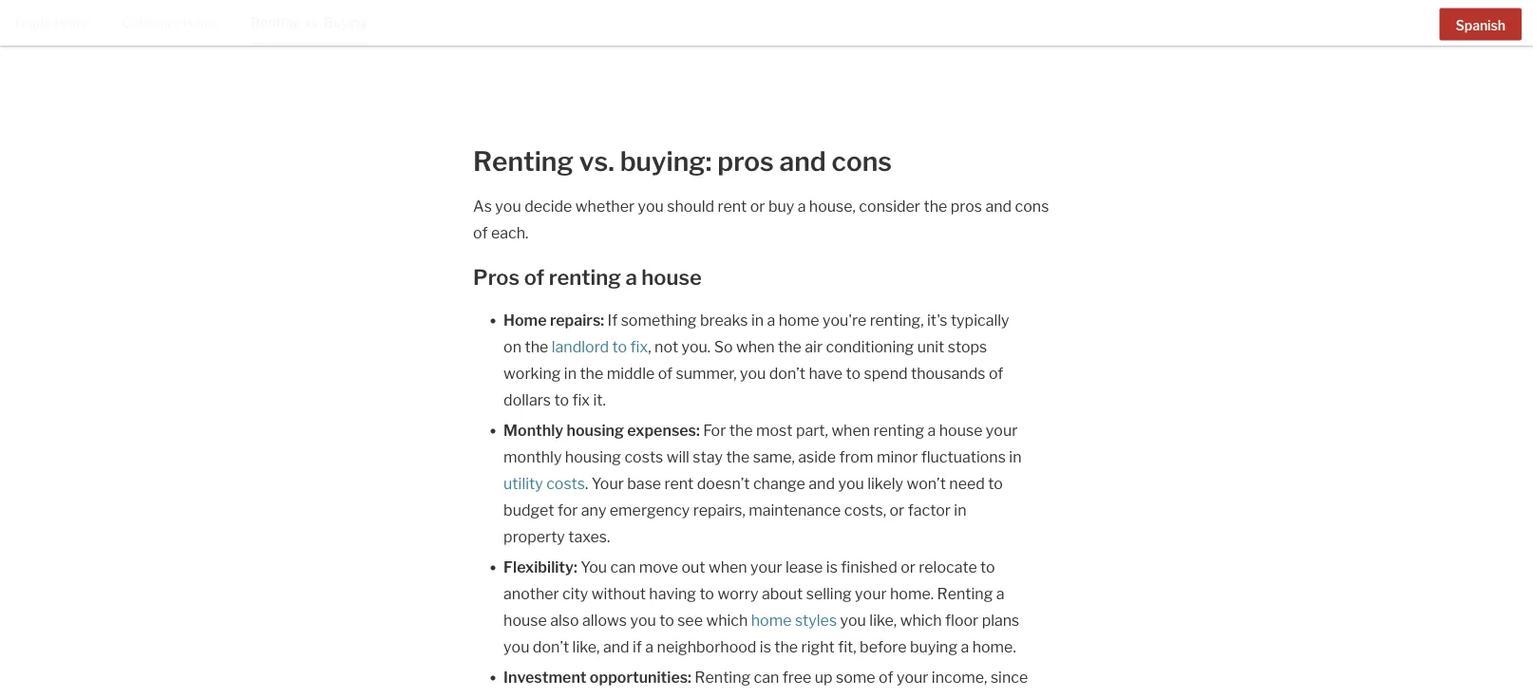 Task type: describe. For each thing, give the bounding box(es) containing it.
rent inside as you decide whether you should rent or buy a house, consider the pros and cons of each.
[[718, 197, 747, 216]]

fit,
[[838, 638, 857, 657]]

aside
[[799, 448, 836, 467]]

breaks
[[700, 311, 748, 330]]

you inside renting can free up some of your income, since you won't be spending it on repairs or upgrades. you may have extra funds
[[504, 695, 530, 698]]

landlord
[[552, 338, 609, 356]]

landlord to fix
[[552, 338, 648, 356]]

home repairs:
[[504, 311, 604, 330]]

or inside renting can free up some of your income, since you won't be spending it on repairs or upgrades. you may have extra funds
[[752, 695, 767, 698]]

your up about
[[751, 558, 783, 577]]

same,
[[753, 448, 795, 467]]

you inside renting can free up some of your income, since you won't be spending it on repairs or upgrades. you may have extra funds
[[843, 695, 870, 698]]

in inside . your base rent doesn't change and you likely won't need to budget for any emergency repairs, maintenance costs, or factor in property taxes.
[[954, 501, 967, 520]]

0 vertical spatial renting
[[549, 264, 621, 290]]

stay
[[693, 448, 723, 467]]

decide
[[525, 197, 572, 216]]

repairs:
[[550, 311, 604, 330]]

relocate
[[919, 558, 978, 577]]

conditioning
[[826, 338, 914, 356]]

plans
[[982, 612, 1020, 630]]

utility costs link
[[504, 475, 585, 493]]

spanish
[[1456, 17, 1506, 33]]

minor
[[877, 448, 918, 467]]

housing inside for the most part, when renting a house your monthly housing costs will stay the same, aside from minor fluctuations in utility costs
[[565, 448, 622, 467]]

thousands
[[911, 364, 986, 383]]

category
[[122, 15, 180, 31]]

renting vs. buying: pros and cons
[[473, 145, 892, 177]]

of down "not"
[[658, 364, 673, 383]]

expenses:
[[627, 421, 700, 440]]

your
[[592, 475, 624, 493]]

another
[[504, 585, 559, 603]]

of inside renting can free up some of your income, since you won't be spending it on repairs or upgrades. you may have extra funds
[[879, 669, 894, 687]]

floor
[[946, 612, 979, 630]]

2 horizontal spatial home
[[504, 311, 547, 330]]

you up "investment"
[[504, 638, 530, 657]]

change
[[754, 475, 806, 493]]

guide
[[15, 15, 52, 31]]

home for category home
[[183, 15, 220, 31]]

0 vertical spatial costs
[[625, 448, 664, 467]]

should
[[667, 197, 715, 216]]

don't inside you like, which floor plans you don't like, and if a neighborhood is the right fit, before buying a home.
[[533, 638, 569, 657]]

flexibility:
[[504, 558, 577, 577]]

renting for renting vs. buying: pros and cons
[[473, 145, 574, 177]]

buying
[[324, 15, 368, 31]]

monthly
[[504, 448, 562, 467]]

don't inside the , not you. so when the air conditioning unit stops working in the middle of summer, you don't have to spend thousands of dollars to fix it.
[[770, 364, 806, 383]]

guide home link
[[15, 0, 92, 43]]

you left 'should'
[[638, 197, 664, 216]]

investment
[[504, 669, 587, 687]]

will
[[667, 448, 690, 467]]

before
[[860, 638, 907, 657]]

may
[[873, 695, 903, 698]]

repairs
[[699, 695, 749, 698]]

or inside you can move out when your lease is finished or relocate to another city without having to worry about selling your home. renting a house also allows you to see which
[[901, 558, 916, 577]]

home for guide home
[[54, 15, 92, 31]]

renting for renting can free up some of your income, since you won't be spending it on repairs or upgrades. you may have extra funds
[[695, 669, 751, 687]]

spanish button
[[1440, 8, 1522, 40]]

for the most part, when renting a house your monthly housing costs will stay the same, aside from minor fluctuations in utility costs
[[504, 421, 1022, 493]]

you inside the , not you. so when the air conditioning unit stops working in the middle of summer, you don't have to spend thousands of dollars to fix it.
[[740, 364, 766, 383]]

on inside if something breaks in a home you're renting, it's typically on the
[[504, 338, 522, 356]]

of right thousands
[[989, 364, 1004, 383]]

from
[[839, 448, 874, 467]]

budget
[[504, 501, 554, 520]]

if something breaks in a home you're renting, it's typically on the
[[504, 311, 1010, 356]]

won't inside renting can free up some of your income, since you won't be spending it on repairs or upgrades. you may have extra funds
[[533, 695, 572, 698]]

cons inside as you decide whether you should rent or buy a house, consider the pros and cons of each.
[[1015, 197, 1049, 216]]

need
[[950, 475, 985, 493]]

if
[[608, 311, 618, 330]]

won't inside . your base rent doesn't change and you likely won't need to budget for any emergency repairs, maintenance costs, or factor in property taxes.
[[907, 475, 946, 493]]

you inside . your base rent doesn't change and you likely won't need to budget for any emergency repairs, maintenance costs, or factor in property taxes.
[[839, 475, 865, 493]]

stops
[[948, 338, 988, 356]]

0 vertical spatial housing
[[567, 421, 624, 440]]

your down finished
[[855, 585, 887, 603]]

if
[[633, 638, 642, 657]]

buying
[[910, 638, 958, 657]]

0 vertical spatial cons
[[832, 145, 892, 177]]

property
[[504, 528, 565, 546]]

see
[[678, 612, 703, 630]]

of inside as you decide whether you should rent or buy a house, consider the pros and cons of each.
[[473, 224, 488, 242]]

you inside you can move out when your lease is finished or relocate to another city without having to worry about selling your home. renting a house also allows you to see which
[[581, 558, 607, 577]]

for
[[558, 501, 578, 520]]

the inside you like, which floor plans you don't like, and if a neighborhood is the right fit, before buying a home.
[[775, 638, 798, 657]]

city
[[563, 585, 589, 603]]

utility
[[504, 475, 543, 493]]

, not you. so when the air conditioning unit stops working in the middle of summer, you don't have to spend thousands of dollars to fix it.
[[504, 338, 1004, 410]]

1 horizontal spatial fix
[[631, 338, 648, 356]]

whether
[[576, 197, 635, 216]]

air
[[805, 338, 823, 356]]

it
[[665, 695, 675, 698]]

move
[[639, 558, 679, 577]]

emergency
[[610, 501, 690, 520]]

a right if
[[646, 638, 654, 657]]

likely
[[868, 475, 904, 493]]

for
[[703, 421, 726, 440]]

to left see
[[660, 612, 674, 630]]

it's
[[928, 311, 948, 330]]

the left air
[[778, 338, 802, 356]]

0 horizontal spatial costs
[[547, 475, 585, 493]]

consider
[[859, 197, 921, 216]]

category home
[[122, 15, 220, 31]]

middle
[[607, 364, 655, 383]]

renting can free up some of your income, since you won't be spending it on repairs or upgrades. you may have extra funds
[[504, 669, 1028, 698]]

out
[[682, 558, 706, 577]]

category home link
[[122, 0, 220, 43]]

repairs,
[[694, 501, 746, 520]]

you right as
[[495, 197, 521, 216]]

most
[[756, 421, 793, 440]]

can for renting
[[754, 669, 780, 687]]

the inside as you decide whether you should rent or buy a house, consider the pros and cons of each.
[[924, 197, 948, 216]]

or inside as you decide whether you should rent or buy a house, consider the pros and cons of each.
[[750, 197, 765, 216]]

fix inside the , not you. so when the air conditioning unit stops working in the middle of summer, you don't have to spend thousands of dollars to fix it.
[[573, 391, 590, 410]]

your inside for the most part, when renting a house your monthly housing costs will stay the same, aside from minor fluctuations in utility costs
[[986, 421, 1018, 440]]

doesn't
[[697, 475, 750, 493]]

in inside for the most part, when renting a house your monthly housing costs will stay the same, aside from minor fluctuations in utility costs
[[1010, 448, 1022, 467]]

neighborhood
[[657, 638, 757, 657]]

on inside renting can free up some of your income, since you won't be spending it on repairs or upgrades. you may have extra funds
[[678, 695, 696, 698]]

spending
[[597, 695, 662, 698]]

upgrades.
[[770, 695, 840, 698]]

renting,
[[870, 311, 924, 330]]

taxes.
[[569, 528, 610, 546]]

up
[[815, 669, 833, 687]]

is inside you like, which floor plans you don't like, and if a neighborhood is the right fit, before buying a home.
[[760, 638, 772, 657]]

0 vertical spatial like,
[[870, 612, 897, 630]]

spend
[[864, 364, 908, 383]]

monthly
[[504, 421, 564, 440]]

typically
[[951, 311, 1010, 330]]

to right relocate
[[981, 558, 996, 577]]

you can move out when your lease is finished or relocate to another city without having to worry about selling your home. renting a house also allows you to see which
[[504, 558, 1005, 630]]

since
[[991, 669, 1028, 687]]

fluctuations
[[922, 448, 1006, 467]]



Task type: vqa. For each thing, say whether or not it's contained in the screenshot.
HOME. inside You can move out when your lease is finished or relocate to another city without having to worry about selling your home. Renting a house also allows you to see which
yes



Task type: locate. For each thing, give the bounding box(es) containing it.
0 vertical spatial home
[[779, 311, 820, 330]]

0 vertical spatial fix
[[631, 338, 648, 356]]

working
[[504, 364, 561, 383]]

2 vertical spatial house
[[504, 612, 547, 630]]

on up working
[[504, 338, 522, 356]]

selling
[[807, 585, 852, 603]]

1 vertical spatial costs
[[547, 475, 585, 493]]

.
[[585, 475, 589, 493]]

0 horizontal spatial is
[[760, 638, 772, 657]]

2 vertical spatial when
[[709, 558, 748, 577]]

fix left it.
[[573, 391, 590, 410]]

renting inside you can move out when your lease is finished or relocate to another city without having to worry about selling your home. renting a house also allows you to see which
[[937, 585, 993, 603]]

or inside . your base rent doesn't change and you likely won't need to budget for any emergency repairs, maintenance costs, or factor in property taxes.
[[890, 501, 905, 520]]

of
[[473, 224, 488, 242], [524, 264, 545, 290], [658, 364, 673, 383], [989, 364, 1004, 383], [879, 669, 894, 687]]

have
[[809, 364, 843, 383], [907, 695, 941, 698]]

when inside the , not you. so when the air conditioning unit stops working in the middle of summer, you don't have to spend thousands of dollars to fix it.
[[736, 338, 775, 356]]

renting up repairs:
[[549, 264, 621, 290]]

home styles
[[751, 612, 837, 630]]

which up buying
[[901, 612, 942, 630]]

0 vertical spatial pros
[[718, 145, 774, 177]]

which inside you can move out when your lease is finished or relocate to another city without having to worry about selling your home. renting a house also allows you to see which
[[706, 612, 748, 630]]

1 vertical spatial on
[[678, 695, 696, 698]]

1 horizontal spatial home.
[[973, 638, 1017, 657]]

and
[[780, 145, 827, 177], [986, 197, 1012, 216], [809, 475, 835, 493], [603, 638, 630, 657]]

1 vertical spatial home.
[[973, 638, 1017, 657]]

renting vs. buying
[[251, 15, 368, 31]]

housing down it.
[[567, 421, 624, 440]]

1 vertical spatial housing
[[565, 448, 622, 467]]

any
[[581, 501, 607, 520]]

costs
[[625, 448, 664, 467], [547, 475, 585, 493]]

1 vertical spatial you
[[843, 695, 870, 698]]

to right dollars
[[554, 391, 569, 410]]

0 horizontal spatial which
[[706, 612, 748, 630]]

when up from
[[832, 421, 871, 440]]

rent down will
[[665, 475, 694, 493]]

1 horizontal spatial rent
[[718, 197, 747, 216]]

you up fit,
[[841, 612, 867, 630]]

can inside renting can free up some of your income, since you won't be spending it on repairs or upgrades. you may have extra funds
[[754, 669, 780, 687]]

on right it
[[678, 695, 696, 698]]

1 vertical spatial like,
[[573, 638, 600, 657]]

1 horizontal spatial house
[[642, 264, 702, 290]]

in down "need"
[[954, 501, 967, 520]]

a inside as you decide whether you should rent or buy a house, consider the pros and cons of each.
[[798, 197, 806, 216]]

have inside renting can free up some of your income, since you won't be spending it on repairs or upgrades. you may have extra funds
[[907, 695, 941, 698]]

pros right 'consider'
[[951, 197, 983, 216]]

cons
[[832, 145, 892, 177], [1015, 197, 1049, 216]]

1 which from the left
[[706, 612, 748, 630]]

is up selling
[[827, 558, 838, 577]]

vs. inside renting vs. buying link
[[304, 15, 321, 31]]

a
[[798, 197, 806, 216], [626, 264, 637, 290], [767, 311, 776, 330], [928, 421, 936, 440], [997, 585, 1005, 603], [646, 638, 654, 657], [961, 638, 970, 657]]

0 horizontal spatial on
[[504, 338, 522, 356]]

1 horizontal spatial like,
[[870, 612, 897, 630]]

renting up the repairs
[[695, 669, 751, 687]]

don't down also
[[533, 638, 569, 657]]

renting inside for the most part, when renting a house your monthly housing costs will stay the same, aside from minor fluctuations in utility costs
[[874, 421, 925, 440]]

or right finished
[[901, 558, 916, 577]]

unit
[[918, 338, 945, 356]]

0 vertical spatial on
[[504, 338, 522, 356]]

something
[[621, 311, 697, 330]]

house up something
[[642, 264, 702, 290]]

1 horizontal spatial which
[[901, 612, 942, 630]]

1 vertical spatial have
[[907, 695, 941, 698]]

home down about
[[751, 612, 792, 630]]

vs. left buying
[[304, 15, 321, 31]]

house inside for the most part, when renting a house your monthly housing costs will stay the same, aside from minor fluctuations in utility costs
[[940, 421, 983, 440]]

not
[[655, 338, 679, 356]]

1 horizontal spatial is
[[827, 558, 838, 577]]

pros up the buy
[[718, 145, 774, 177]]

0 horizontal spatial home
[[54, 15, 92, 31]]

house inside you can move out when your lease is finished or relocate to another city without having to worry about selling your home. renting a house also allows you to see which
[[504, 612, 547, 630]]

each.
[[491, 224, 529, 242]]

you
[[495, 197, 521, 216], [638, 197, 664, 216], [740, 364, 766, 383], [839, 475, 865, 493], [630, 612, 656, 630], [841, 612, 867, 630], [504, 638, 530, 657], [504, 695, 530, 698]]

house
[[642, 264, 702, 290], [940, 421, 983, 440], [504, 612, 547, 630]]

renting up floor
[[937, 585, 993, 603]]

renting up minor
[[874, 421, 925, 440]]

home right category
[[183, 15, 220, 31]]

1 horizontal spatial have
[[907, 695, 941, 698]]

to right "need"
[[989, 475, 1003, 493]]

fix left "not"
[[631, 338, 648, 356]]

extra
[[944, 695, 980, 698]]

don't
[[770, 364, 806, 383], [533, 638, 569, 657]]

1 vertical spatial house
[[940, 421, 983, 440]]

the up working
[[525, 338, 549, 356]]

you down "investment"
[[504, 695, 530, 698]]

can up without
[[611, 558, 636, 577]]

a right the buy
[[798, 197, 806, 216]]

0 vertical spatial have
[[809, 364, 843, 383]]

1 vertical spatial home
[[751, 612, 792, 630]]

costs up for
[[547, 475, 585, 493]]

0 vertical spatial you
[[581, 558, 607, 577]]

1 horizontal spatial home
[[183, 15, 220, 31]]

0 vertical spatial when
[[736, 338, 775, 356]]

summer,
[[676, 364, 737, 383]]

your inside renting can free up some of your income, since you won't be spending it on repairs or upgrades. you may have extra funds
[[897, 669, 929, 687]]

when for worry
[[709, 558, 748, 577]]

1 horizontal spatial you
[[843, 695, 870, 698]]

in right "breaks"
[[752, 311, 764, 330]]

monthly housing expenses:
[[504, 421, 700, 440]]

investment opportunities:
[[504, 669, 692, 687]]

0 horizontal spatial renting
[[549, 264, 621, 290]]

guide home
[[15, 15, 92, 31]]

1 vertical spatial can
[[754, 669, 780, 687]]

. your base rent doesn't change and you likely won't need to budget for any emergency repairs, maintenance costs, or factor in property taxes.
[[504, 475, 1003, 546]]

0 horizontal spatial pros
[[718, 145, 774, 177]]

0 horizontal spatial don't
[[533, 638, 569, 657]]

renting
[[251, 15, 301, 31], [473, 145, 574, 177], [937, 585, 993, 603], [695, 669, 751, 687]]

when for from
[[832, 421, 871, 440]]

house,
[[810, 197, 856, 216]]

home. down relocate
[[890, 585, 934, 603]]

1 vertical spatial rent
[[665, 475, 694, 493]]

renting up decide
[[473, 145, 574, 177]]

0 vertical spatial don't
[[770, 364, 806, 383]]

housing up . on the bottom left
[[565, 448, 622, 467]]

you down from
[[839, 475, 865, 493]]

in inside the , not you. so when the air conditioning unit stops working in the middle of summer, you don't have to spend thousands of dollars to fix it.
[[564, 364, 577, 383]]

the right stay
[[726, 448, 750, 467]]

as you decide whether you should rent or buy a house, consider the pros and cons of each.
[[473, 197, 1049, 242]]

worry
[[718, 585, 759, 603]]

on
[[504, 338, 522, 356], [678, 695, 696, 698]]

or right the repairs
[[752, 695, 767, 698]]

or left the buy
[[750, 197, 765, 216]]

to down out
[[700, 585, 715, 603]]

1 horizontal spatial can
[[754, 669, 780, 687]]

you.
[[682, 338, 711, 356]]

1 vertical spatial don't
[[533, 638, 569, 657]]

don't down air
[[770, 364, 806, 383]]

1 vertical spatial renting
[[874, 421, 925, 440]]

1 horizontal spatial don't
[[770, 364, 806, 383]]

a inside for the most part, when renting a house your monthly housing costs will stay the same, aside from minor fluctuations in utility costs
[[928, 421, 936, 440]]

you down if something breaks in a home you're renting, it's typically on the
[[740, 364, 766, 383]]

a up plans on the right bottom
[[997, 585, 1005, 603]]

of right pros at the top left of page
[[524, 264, 545, 290]]

costs up base
[[625, 448, 664, 467]]

and inside as you decide whether you should rent or buy a house, consider the pros and cons of each.
[[986, 197, 1012, 216]]

when right so
[[736, 338, 775, 356]]

pros
[[473, 264, 520, 290]]

the right 'consider'
[[924, 197, 948, 216]]

home
[[54, 15, 92, 31], [183, 15, 220, 31], [504, 311, 547, 330]]

1 horizontal spatial vs.
[[579, 145, 615, 177]]

vs. for buying
[[304, 15, 321, 31]]

won't
[[907, 475, 946, 493], [533, 695, 572, 698]]

1 horizontal spatial renting
[[874, 421, 925, 440]]

0 vertical spatial won't
[[907, 475, 946, 493]]

0 horizontal spatial fix
[[573, 391, 590, 410]]

finished
[[841, 558, 898, 577]]

is up renting can free up some of your income, since you won't be spending it on repairs or upgrades. you may have extra funds
[[760, 638, 772, 657]]

when
[[736, 338, 775, 356], [832, 421, 871, 440], [709, 558, 748, 577]]

in right fluctuations
[[1010, 448, 1022, 467]]

house up fluctuations
[[940, 421, 983, 440]]

2 horizontal spatial house
[[940, 421, 983, 440]]

0 horizontal spatial won't
[[533, 695, 572, 698]]

won't up factor
[[907, 475, 946, 493]]

when inside for the most part, when renting a house your monthly housing costs will stay the same, aside from minor fluctuations in utility costs
[[832, 421, 871, 440]]

or
[[750, 197, 765, 216], [890, 501, 905, 520], [901, 558, 916, 577], [752, 695, 767, 698]]

you up if
[[630, 612, 656, 630]]

vs. for buying:
[[579, 145, 615, 177]]

opportunities:
[[590, 669, 692, 687]]

0 horizontal spatial you
[[581, 558, 607, 577]]

1 vertical spatial fix
[[573, 391, 590, 410]]

0 horizontal spatial home.
[[890, 585, 934, 603]]

1 vertical spatial is
[[760, 638, 772, 657]]

home. down plans on the right bottom
[[973, 638, 1017, 657]]

0 vertical spatial house
[[642, 264, 702, 290]]

pros inside as you decide whether you should rent or buy a house, consider the pros and cons of each.
[[951, 197, 983, 216]]

1 vertical spatial won't
[[533, 695, 572, 698]]

in inside if something breaks in a home you're renting, it's typically on the
[[752, 311, 764, 330]]

your up fluctuations
[[986, 421, 1018, 440]]

0 vertical spatial can
[[611, 558, 636, 577]]

your
[[986, 421, 1018, 440], [751, 558, 783, 577], [855, 585, 887, 603], [897, 669, 929, 687]]

0 horizontal spatial like,
[[573, 638, 600, 657]]

renting inside renting can free up some of your income, since you won't be spending it on repairs or upgrades. you may have extra funds
[[695, 669, 751, 687]]

be
[[576, 695, 594, 698]]

which down worry
[[706, 612, 748, 630]]

which
[[706, 612, 748, 630], [901, 612, 942, 630]]

also
[[550, 612, 579, 630]]

some
[[836, 669, 876, 687]]

1 horizontal spatial cons
[[1015, 197, 1049, 216]]

renting left buying
[[251, 15, 301, 31]]

0 horizontal spatial house
[[504, 612, 547, 630]]

home left repairs:
[[504, 311, 547, 330]]

when up worry
[[709, 558, 748, 577]]

0 vertical spatial is
[[827, 558, 838, 577]]

a up fluctuations
[[928, 421, 936, 440]]

can for you
[[611, 558, 636, 577]]

home. inside you can move out when your lease is finished or relocate to another city without having to worry about selling your home. renting a house also allows you to see which
[[890, 585, 934, 603]]

0 vertical spatial vs.
[[304, 15, 321, 31]]

when for don't
[[736, 338, 775, 356]]

the down home styles link on the bottom of page
[[775, 638, 798, 657]]

buying:
[[620, 145, 712, 177]]

pros of renting a house
[[473, 264, 702, 290]]

like, up the "before"
[[870, 612, 897, 630]]

vs. up 'whether' on the left top of page
[[579, 145, 615, 177]]

the inside if something breaks in a home you're renting, it's typically on the
[[525, 338, 549, 356]]

house down another
[[504, 612, 547, 630]]

of up the may
[[879, 669, 894, 687]]

a inside you can move out when your lease is finished or relocate to another city without having to worry about selling your home. renting a house also allows you to see which
[[997, 585, 1005, 603]]

you down the taxes.
[[581, 558, 607, 577]]

1 horizontal spatial won't
[[907, 475, 946, 493]]

1 horizontal spatial costs
[[625, 448, 664, 467]]

or down likely
[[890, 501, 905, 520]]

free
[[783, 669, 812, 687]]

about
[[762, 585, 803, 603]]

2 which from the left
[[901, 612, 942, 630]]

0 horizontal spatial vs.
[[304, 15, 321, 31]]

a down floor
[[961, 638, 970, 657]]

the
[[924, 197, 948, 216], [525, 338, 549, 356], [778, 338, 802, 356], [580, 364, 604, 383], [730, 421, 753, 440], [726, 448, 750, 467], [775, 638, 798, 657]]

home right guide
[[54, 15, 92, 31]]

to inside . your base rent doesn't change and you likely won't need to budget for any emergency repairs, maintenance costs, or factor in property taxes.
[[989, 475, 1003, 493]]

home.
[[890, 585, 934, 603], [973, 638, 1017, 657]]

,
[[648, 338, 652, 356]]

1 horizontal spatial on
[[678, 695, 696, 698]]

won't down "investment"
[[533, 695, 572, 698]]

when inside you can move out when your lease is finished or relocate to another city without having to worry about selling your home. renting a house also allows you to see which
[[709, 558, 748, 577]]

have inside the , not you. so when the air conditioning unit stops working in the middle of summer, you don't have to spend thousands of dollars to fix it.
[[809, 364, 843, 383]]

is inside you can move out when your lease is finished or relocate to another city without having to worry about selling your home. renting a house also allows you to see which
[[827, 558, 838, 577]]

part,
[[796, 421, 829, 440]]

have down air
[[809, 364, 843, 383]]

rent right 'should'
[[718, 197, 747, 216]]

and inside you like, which floor plans you don't like, and if a neighborhood is the right fit, before buying a home.
[[603, 638, 630, 657]]

in down the landlord
[[564, 364, 577, 383]]

home up air
[[779, 311, 820, 330]]

1 vertical spatial cons
[[1015, 197, 1049, 216]]

home. inside you like, which floor plans you don't like, and if a neighborhood is the right fit, before buying a home.
[[973, 638, 1017, 657]]

0 horizontal spatial rent
[[665, 475, 694, 493]]

the right for
[[730, 421, 753, 440]]

having
[[649, 585, 697, 603]]

0 horizontal spatial cons
[[832, 145, 892, 177]]

can inside you can move out when your lease is finished or relocate to another city without having to worry about selling your home. renting a house also allows you to see which
[[611, 558, 636, 577]]

like, down allows
[[573, 638, 600, 657]]

styles
[[795, 612, 837, 630]]

so
[[714, 338, 733, 356]]

can left free
[[754, 669, 780, 687]]

income,
[[932, 669, 988, 687]]

to down conditioning at the right of the page
[[846, 364, 861, 383]]

which inside you like, which floor plans you don't like, and if a neighborhood is the right fit, before buying a home.
[[901, 612, 942, 630]]

1 horizontal spatial pros
[[951, 197, 983, 216]]

1 vertical spatial vs.
[[579, 145, 615, 177]]

of down as
[[473, 224, 488, 242]]

landlord to fix link
[[552, 338, 648, 356]]

a inside if something breaks in a home you're renting, it's typically on the
[[767, 311, 776, 330]]

0 vertical spatial home.
[[890, 585, 934, 603]]

rent inside . your base rent doesn't change and you likely won't need to budget for any emergency repairs, maintenance costs, or factor in property taxes.
[[665, 475, 694, 493]]

your up the may
[[897, 669, 929, 687]]

renting for renting vs. buying
[[251, 15, 301, 31]]

0 horizontal spatial have
[[809, 364, 843, 383]]

and inside . your base rent doesn't change and you likely won't need to budget for any emergency repairs, maintenance costs, or factor in property taxes.
[[809, 475, 835, 493]]

you inside you can move out when your lease is finished or relocate to another city without having to worry about selling your home. renting a house also allows you to see which
[[630, 612, 656, 630]]

1 vertical spatial pros
[[951, 197, 983, 216]]

to down if
[[613, 338, 627, 356]]

0 vertical spatial rent
[[718, 197, 747, 216]]

a right "breaks"
[[767, 311, 776, 330]]

have right the may
[[907, 695, 941, 698]]

home inside if something breaks in a home you're renting, it's typically on the
[[779, 311, 820, 330]]

vs.
[[304, 15, 321, 31], [579, 145, 615, 177]]

to
[[613, 338, 627, 356], [846, 364, 861, 383], [554, 391, 569, 410], [989, 475, 1003, 493], [981, 558, 996, 577], [700, 585, 715, 603], [660, 612, 674, 630]]

a up something
[[626, 264, 637, 290]]

you down some
[[843, 695, 870, 698]]

dollars
[[504, 391, 551, 410]]

home
[[779, 311, 820, 330], [751, 612, 792, 630]]

it.
[[593, 391, 606, 410]]

0 horizontal spatial can
[[611, 558, 636, 577]]

the up it.
[[580, 364, 604, 383]]

1 vertical spatial when
[[832, 421, 871, 440]]



